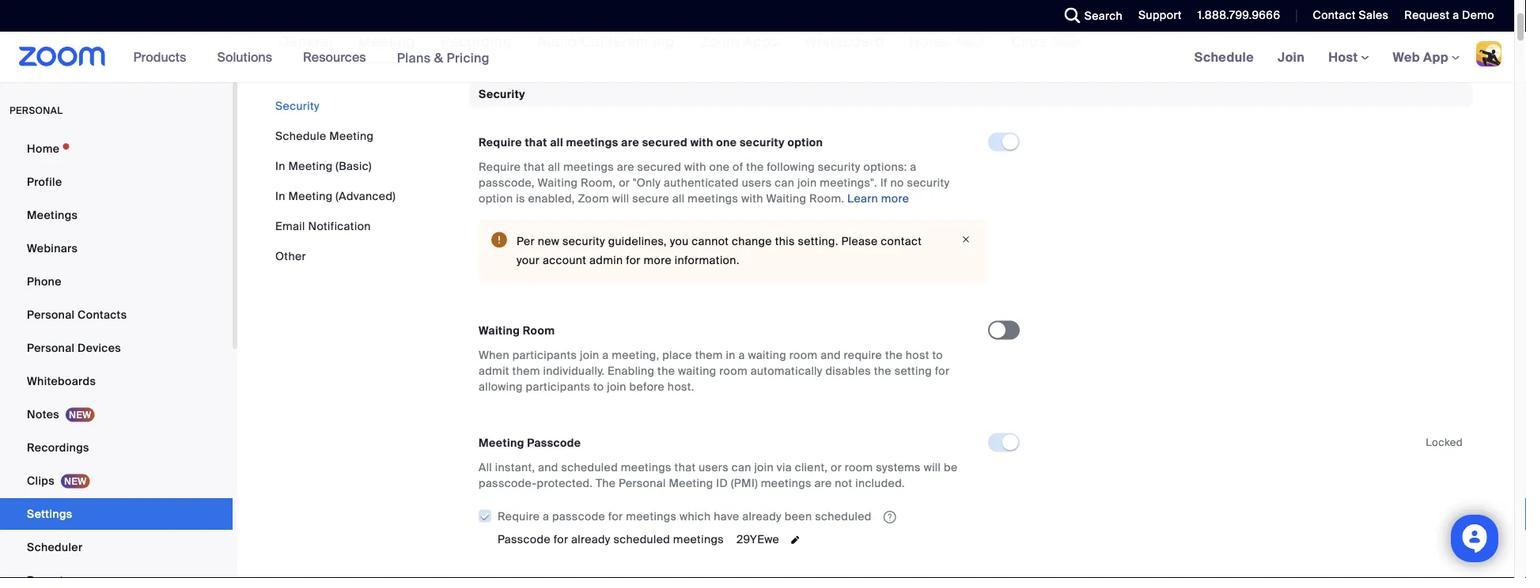 Task type: locate. For each thing, give the bounding box(es) containing it.
warning image
[[491, 232, 507, 248]]

them up allowing
[[512, 364, 540, 379]]

1 horizontal spatial can
[[775, 176, 795, 190]]

request a demo
[[1405, 8, 1495, 23]]

a right options:
[[910, 160, 917, 174]]

1 vertical spatial one
[[710, 160, 730, 174]]

1 vertical spatial notes
[[27, 407, 59, 422]]

1 vertical spatial waiting
[[678, 364, 717, 379]]

join left via
[[755, 461, 774, 475]]

room down in
[[720, 364, 748, 379]]

meeting left &
[[358, 33, 415, 51]]

room up not
[[845, 461, 873, 475]]

passcode up the protected.
[[527, 436, 581, 451]]

personal
[[9, 104, 63, 117]]

request a demo link
[[1393, 0, 1515, 32], [1405, 8, 1495, 23]]

security down pricing
[[479, 87, 525, 102]]

is
[[516, 191, 525, 206]]

notes link
[[0, 399, 233, 431]]

will
[[612, 191, 630, 206], [924, 461, 941, 475]]

0 vertical spatial or
[[619, 176, 630, 190]]

banner containing products
[[0, 32, 1515, 83]]

schedule down security 'link' at the top
[[275, 129, 326, 143]]

0 vertical spatial more
[[881, 191, 910, 206]]

zoom down room,
[[578, 191, 609, 206]]

0 vertical spatial zoom
[[700, 33, 740, 51]]

whiteboards link
[[0, 366, 233, 397]]

option down passcode,
[[479, 191, 513, 206]]

personal contacts
[[27, 307, 127, 322]]

scheduled inside the all instant, and scheduled meetings that users can join via client, or room systems will be passcode-protected. the personal meeting id (pmi) meetings are not included.
[[561, 461, 618, 475]]

of
[[733, 160, 744, 174]]

in meeting (basic)
[[275, 159, 372, 173]]

can inside the require that all meetings are secured with one of the following security options: a passcode, waiting room, or "only authenticated users can join meetings". if no security option is enabled, zoom will secure all meetings with waiting room.
[[775, 176, 795, 190]]

0 vertical spatial already
[[743, 509, 782, 524]]

this
[[775, 234, 795, 249]]

1 vertical spatial or
[[831, 461, 842, 475]]

tabs of my account settings page tab list
[[275, 20, 1085, 64]]

require
[[479, 135, 522, 150], [479, 160, 521, 174], [498, 509, 540, 524]]

that inside the require that all meetings are secured with one of the following security options: a passcode, waiting room, or "only authenticated users can join meetings". if no security option is enabled, zoom will secure all meetings with waiting room.
[[524, 160, 545, 174]]

in for in meeting (basic)
[[275, 159, 286, 173]]

scheduled up the
[[561, 461, 618, 475]]

0 horizontal spatial waiting
[[479, 324, 520, 338]]

per new security guidelines, you cannot change this setting. please contact your account admin for more information. alert
[[479, 220, 988, 283]]

personal right the
[[619, 476, 666, 491]]

1 horizontal spatial and
[[821, 348, 841, 363]]

2 vertical spatial scheduled
[[614, 532, 670, 547]]

more down guidelines,
[[644, 253, 672, 268]]

and
[[821, 348, 841, 363], [538, 461, 559, 475]]

1 vertical spatial waiting
[[766, 191, 807, 206]]

1 horizontal spatial more
[[881, 191, 910, 206]]

2 vertical spatial are
[[815, 476, 832, 491]]

zoom
[[700, 33, 740, 51], [578, 191, 609, 206]]

require that all meetings are secured with one security option
[[479, 135, 823, 150]]

1 vertical spatial personal
[[27, 341, 75, 355]]

product information navigation
[[122, 32, 502, 83]]

1 horizontal spatial waiting
[[748, 348, 787, 363]]

join
[[1278, 49, 1305, 65]]

room
[[523, 324, 555, 338]]

2 horizontal spatial waiting
[[766, 191, 807, 206]]

participants down room
[[513, 348, 577, 363]]

1 in from the top
[[275, 159, 286, 173]]

in down schedule meeting link
[[275, 159, 286, 173]]

in up email
[[275, 189, 286, 203]]

2 vertical spatial require
[[498, 509, 540, 524]]

for down guidelines,
[[626, 253, 641, 268]]

0 horizontal spatial clips
[[27, 474, 55, 488]]

1 vertical spatial will
[[924, 461, 941, 475]]

enabled,
[[528, 191, 575, 206]]

users inside the require that all meetings are secured with one of the following security options: a passcode, waiting room, or "only authenticated users can join meetings". if no security option is enabled, zoom will secure all meetings with waiting room.
[[742, 176, 772, 190]]

2 in from the top
[[275, 189, 286, 203]]

2 vertical spatial room
[[845, 461, 873, 475]]

the down require
[[874, 364, 892, 379]]

users up id at the bottom left of page
[[699, 461, 729, 475]]

1 vertical spatial clips
[[27, 474, 55, 488]]

1 horizontal spatial option
[[788, 135, 823, 150]]

1 horizontal spatial to
[[933, 348, 943, 363]]

will left be on the right
[[924, 461, 941, 475]]

1 horizontal spatial clips
[[1011, 33, 1046, 51]]

0 vertical spatial can
[[775, 176, 795, 190]]

2 horizontal spatial room
[[845, 461, 873, 475]]

security
[[740, 135, 785, 150], [818, 160, 861, 174], [907, 176, 950, 190], [563, 234, 605, 249]]

one left of
[[710, 160, 730, 174]]

personal up whiteboards
[[27, 341, 75, 355]]

if
[[881, 176, 888, 190]]

option inside the require that all meetings are secured with one of the following security options: a passcode, waiting room, or "only authenticated users can join meetings". if no security option is enabled, zoom will secure all meetings with waiting room.
[[479, 191, 513, 206]]

clips
[[1011, 33, 1046, 51], [27, 474, 55, 488]]

1 vertical spatial passcode
[[498, 532, 551, 547]]

1 vertical spatial more
[[644, 253, 672, 268]]

for inside per new security guidelines, you cannot change this setting. please contact your account admin for more information.
[[626, 253, 641, 268]]

in meeting (advanced)
[[275, 189, 396, 203]]

0 vertical spatial with
[[691, 135, 714, 150]]

security
[[479, 87, 525, 102], [275, 99, 320, 113]]

place
[[663, 348, 692, 363]]

0 horizontal spatial and
[[538, 461, 559, 475]]

you
[[670, 234, 689, 249]]

0 vertical spatial to
[[933, 348, 943, 363]]

recordings
[[27, 440, 89, 455]]

to right host
[[933, 348, 943, 363]]

0 horizontal spatial option
[[479, 191, 513, 206]]

2 vertical spatial personal
[[619, 476, 666, 491]]

zoom inside 'tabs of my account settings page' tab list
[[700, 33, 740, 51]]

in
[[275, 159, 286, 173], [275, 189, 286, 203]]

schedule meeting
[[275, 129, 374, 143]]

email notification
[[275, 219, 371, 233]]

zoom apps
[[700, 33, 779, 51]]

0 horizontal spatial can
[[732, 461, 752, 475]]

for inside require a passcode for meetings which have already been scheduled application
[[608, 509, 623, 524]]

audio conferencing
[[537, 33, 674, 51]]

0 vertical spatial personal
[[27, 307, 75, 322]]

all for require that all meetings are secured with one security option
[[550, 135, 564, 150]]

passcode down passcode-
[[498, 532, 551, 547]]

a up "enabling"
[[603, 348, 609, 363]]

1 vertical spatial with
[[685, 160, 707, 174]]

1 vertical spatial zoom
[[578, 191, 609, 206]]

not
[[835, 476, 853, 491]]

0 vertical spatial all
[[550, 135, 564, 150]]

2 vertical spatial that
[[675, 461, 696, 475]]

require a passcode for meetings which have already been scheduled
[[498, 509, 872, 524]]

audio
[[537, 33, 577, 51]]

devices
[[78, 341, 121, 355]]

2 vertical spatial waiting
[[479, 324, 520, 338]]

0 horizontal spatial zoom
[[578, 191, 609, 206]]

0 horizontal spatial them
[[512, 364, 540, 379]]

or up not
[[831, 461, 842, 475]]

been
[[785, 509, 812, 524]]

0 vertical spatial that
[[525, 135, 547, 150]]

banner
[[0, 32, 1515, 83]]

1 horizontal spatial users
[[742, 176, 772, 190]]

more down no
[[881, 191, 910, 206]]

0 horizontal spatial will
[[612, 191, 630, 206]]

meeting up the email notification at the top of the page
[[288, 189, 333, 203]]

0 horizontal spatial already
[[571, 532, 611, 547]]

account
[[543, 253, 587, 268]]

1 horizontal spatial will
[[924, 461, 941, 475]]

security inside per new security guidelines, you cannot change this setting. please contact your account admin for more information.
[[563, 234, 605, 249]]

meeting up the instant,
[[479, 436, 525, 451]]

can inside the all instant, and scheduled meetings that users can join via client, or room systems will be passcode-protected. the personal meeting id (pmi) meetings are not included.
[[732, 461, 752, 475]]

and inside the 'when participants join a meeting, place them in a waiting room and require the host to admit them individually. enabling the waiting room automatically disables the setting for allowing participants to join before host.'
[[821, 348, 841, 363]]

1 horizontal spatial notes
[[910, 33, 951, 51]]

(advanced)
[[336, 189, 396, 203]]

waiting room
[[479, 324, 555, 338]]

0 vertical spatial clips
[[1011, 33, 1046, 51]]

have
[[714, 509, 740, 524]]

1 vertical spatial already
[[571, 532, 611, 547]]

1 horizontal spatial or
[[831, 461, 842, 475]]

1 vertical spatial all
[[548, 160, 561, 174]]

already down "passcode"
[[571, 532, 611, 547]]

personal down phone on the left top of the page
[[27, 307, 75, 322]]

setting.
[[798, 234, 839, 249]]

0 vertical spatial will
[[612, 191, 630, 206]]

profile
[[27, 175, 62, 189]]

security up of
[[740, 135, 785, 150]]

1 vertical spatial room
[[720, 364, 748, 379]]

0 vertical spatial notes
[[910, 33, 951, 51]]

phone
[[27, 274, 62, 289]]

before
[[630, 380, 665, 394]]

zoom left "apps"
[[700, 33, 740, 51]]

following
[[767, 160, 815, 174]]

in meeting (basic) link
[[275, 159, 372, 173]]

phone link
[[0, 266, 233, 298]]

option up following
[[788, 135, 823, 150]]

to down individually.
[[593, 380, 604, 394]]

1 vertical spatial scheduled
[[815, 509, 872, 524]]

0 horizontal spatial notes
[[27, 407, 59, 422]]

them left in
[[695, 348, 723, 363]]

join
[[798, 176, 817, 190], [580, 348, 600, 363], [607, 380, 627, 394], [755, 461, 774, 475]]

and up the protected.
[[538, 461, 559, 475]]

waiting up enabled,
[[538, 176, 578, 190]]

require inside the require that all meetings are secured with one of the following security options: a passcode, waiting room, or "only authenticated users can join meetings". if no security option is enabled, zoom will secure all meetings with waiting room.
[[479, 160, 521, 174]]

support link
[[1127, 0, 1186, 32], [1139, 8, 1182, 23]]

require inside application
[[498, 509, 540, 524]]

users
[[742, 176, 772, 190], [699, 461, 729, 475]]

1 vertical spatial option
[[479, 191, 513, 206]]

0 vertical spatial room
[[790, 348, 818, 363]]

0 horizontal spatial room
[[720, 364, 748, 379]]

"only
[[633, 176, 661, 190]]

plans & pricing
[[397, 49, 490, 66]]

participants down individually.
[[526, 380, 591, 394]]

1 vertical spatial require
[[479, 160, 521, 174]]

1 vertical spatial secured
[[638, 160, 682, 174]]

the left host
[[885, 348, 903, 363]]

users down of
[[742, 176, 772, 190]]

with
[[691, 135, 714, 150], [685, 160, 707, 174], [741, 191, 764, 206]]

room up automatically
[[790, 348, 818, 363]]

security up the schedule meeting
[[275, 99, 320, 113]]

host
[[1329, 49, 1362, 65]]

personal
[[27, 307, 75, 322], [27, 341, 75, 355], [619, 476, 666, 491]]

0 horizontal spatial schedule
[[275, 129, 326, 143]]

1 vertical spatial to
[[593, 380, 604, 394]]

search
[[1085, 8, 1123, 23]]

1 horizontal spatial schedule
[[1195, 49, 1254, 65]]

scheduled for passcode for already scheduled meetings
[[614, 532, 670, 547]]

meetings
[[27, 208, 78, 222]]

edit password for meetings which have already been scheduled image
[[786, 533, 805, 548]]

with for security
[[691, 135, 714, 150]]

security up the account
[[563, 234, 605, 249]]

more
[[881, 191, 910, 206], [644, 253, 672, 268]]

1 vertical spatial participants
[[526, 380, 591, 394]]

1 vertical spatial in
[[275, 189, 286, 203]]

recordings link
[[0, 432, 233, 464]]

waiting down following
[[766, 191, 807, 206]]

sales
[[1359, 8, 1389, 23]]

0 vertical spatial schedule
[[1195, 49, 1254, 65]]

menu bar
[[275, 98, 396, 264]]

profile picture image
[[1477, 41, 1502, 66]]

security right no
[[907, 176, 950, 190]]

will down room,
[[612, 191, 630, 206]]

for up passcode for already scheduled meetings at the bottom of the page
[[608, 509, 623, 524]]

join down following
[[798, 176, 817, 190]]

meeting left id at the bottom left of page
[[669, 476, 714, 491]]

meetings inside application
[[626, 509, 677, 524]]

waiting up the when
[[479, 324, 520, 338]]

setting
[[895, 364, 932, 379]]

home
[[27, 141, 60, 156]]

be
[[944, 461, 958, 475]]

0 horizontal spatial or
[[619, 176, 630, 190]]

secured inside the require that all meetings are secured with one of the following security options: a passcode, waiting room, or "only authenticated users can join meetings". if no security option is enabled, zoom will secure all meetings with waiting room.
[[638, 160, 682, 174]]

1 horizontal spatial room
[[790, 348, 818, 363]]

can up (pmi)
[[732, 461, 752, 475]]

1 vertical spatial that
[[524, 160, 545, 174]]

waiting up host.
[[678, 364, 717, 379]]

1 vertical spatial can
[[732, 461, 752, 475]]

1 horizontal spatial already
[[743, 509, 782, 524]]

cannot
[[692, 234, 729, 249]]

a left "passcode"
[[543, 509, 549, 524]]

0 vertical spatial are
[[621, 135, 640, 150]]

security up meetings".
[[818, 160, 861, 174]]

one inside the require that all meetings are secured with one of the following security options: a passcode, waiting room, or "only authenticated users can join meetings". if no security option is enabled, zoom will secure all meetings with waiting room.
[[710, 160, 730, 174]]

1 vertical spatial schedule
[[275, 129, 326, 143]]

0 vertical spatial waiting
[[538, 176, 578, 190]]

systems
[[876, 461, 921, 475]]

waiting up automatically
[[748, 348, 787, 363]]

one up of
[[716, 135, 737, 150]]

for right 'setting'
[[935, 364, 950, 379]]

and up disables
[[821, 348, 841, 363]]

0 vertical spatial in
[[275, 159, 286, 173]]

0 vertical spatial and
[[821, 348, 841, 363]]

automatically
[[751, 364, 823, 379]]

scheduled down require a passcode for meetings which have already been scheduled
[[614, 532, 670, 547]]

schedule inside meetings navigation
[[1195, 49, 1254, 65]]

solutions button
[[217, 32, 279, 82]]

0 horizontal spatial security
[[275, 99, 320, 113]]

to
[[933, 348, 943, 363], [593, 380, 604, 394]]

meeting inside 'tabs of my account settings page' tab list
[[358, 33, 415, 51]]

0 horizontal spatial more
[[644, 253, 672, 268]]

0 horizontal spatial users
[[699, 461, 729, 475]]

require for require a passcode for meetings which have already been scheduled
[[498, 509, 540, 524]]

0 vertical spatial option
[[788, 135, 823, 150]]

individually.
[[543, 364, 605, 379]]

will inside the require that all meetings are secured with one of the following security options: a passcode, waiting room, or "only authenticated users can join meetings". if no security option is enabled, zoom will secure all meetings with waiting room.
[[612, 191, 630, 206]]

the right of
[[747, 160, 764, 174]]

are inside the require that all meetings are secured with one of the following security options: a passcode, waiting room, or "only authenticated users can join meetings". if no security option is enabled, zoom will secure all meetings with waiting room.
[[617, 160, 635, 174]]

0 vertical spatial secured
[[642, 135, 688, 150]]

0 vertical spatial require
[[479, 135, 522, 150]]

schedule link
[[1183, 32, 1266, 82]]

for
[[626, 253, 641, 268], [935, 364, 950, 379], [608, 509, 623, 524], [554, 532, 568, 547]]

room
[[790, 348, 818, 363], [720, 364, 748, 379], [845, 461, 873, 475]]

that for require that all meetings are secured with one security option
[[525, 135, 547, 150]]

scheduled
[[561, 461, 618, 475], [815, 509, 872, 524], [614, 532, 670, 547]]

via
[[777, 461, 792, 475]]

1 horizontal spatial zoom
[[700, 33, 740, 51]]

1 vertical spatial and
[[538, 461, 559, 475]]

schedule down 1.888.799.9666
[[1195, 49, 1254, 65]]

meeting passcode
[[479, 436, 581, 451]]

already up 29yewe
[[743, 509, 782, 524]]

1 vertical spatial them
[[512, 364, 540, 379]]

0 vertical spatial them
[[695, 348, 723, 363]]

the inside the require that all meetings are secured with one of the following security options: a passcode, waiting room, or "only authenticated users can join meetings". if no security option is enabled, zoom will secure all meetings with waiting room.
[[747, 160, 764, 174]]

email
[[275, 219, 305, 233]]

or left "only
[[619, 176, 630, 190]]

can
[[775, 176, 795, 190], [732, 461, 752, 475]]

allowing
[[479, 380, 523, 394]]

scheduled down not
[[815, 509, 872, 524]]

whiteboard
[[804, 33, 884, 51]]

can down following
[[775, 176, 795, 190]]

secured
[[642, 135, 688, 150], [638, 160, 682, 174]]

all for require that all meetings are secured with one of the following security options: a passcode, waiting room, or "only authenticated users can join meetings". if no security option is enabled, zoom will secure all meetings with waiting room.
[[548, 160, 561, 174]]

a inside the require that all meetings are secured with one of the following security options: a passcode, waiting room, or "only authenticated users can join meetings". if no security option is enabled, zoom will secure all meetings with waiting room.
[[910, 160, 917, 174]]

personal for personal contacts
[[27, 307, 75, 322]]

1 vertical spatial are
[[617, 160, 635, 174]]



Task type: vqa. For each thing, say whether or not it's contained in the screenshot.
TODAY'S TOTAL
no



Task type: describe. For each thing, give the bounding box(es) containing it.
secured for of
[[638, 160, 682, 174]]

zoom logo image
[[19, 47, 106, 66]]

schedule for schedule meeting
[[275, 129, 326, 143]]

all
[[479, 461, 492, 475]]

0 horizontal spatial to
[[593, 380, 604, 394]]

for down "passcode"
[[554, 532, 568, 547]]

a left demo
[[1453, 8, 1460, 23]]

secured for security
[[642, 135, 688, 150]]

scheduled inside application
[[815, 509, 872, 524]]

users inside the all instant, and scheduled meetings that users can join via client, or room systems will be passcode-protected. the personal meeting id (pmi) meetings are not included.
[[699, 461, 729, 475]]

room,
[[581, 176, 616, 190]]

personal devices link
[[0, 332, 233, 364]]

meetings".
[[820, 176, 878, 190]]

secure
[[632, 191, 670, 206]]

meetings link
[[0, 199, 233, 231]]

new
[[538, 234, 560, 249]]

one for security
[[716, 135, 737, 150]]

email notification link
[[275, 219, 371, 233]]

meeting up (basic)
[[329, 129, 374, 143]]

personal contacts link
[[0, 299, 233, 331]]

meeting down the schedule meeting
[[288, 159, 333, 173]]

apps
[[743, 33, 779, 51]]

options:
[[864, 160, 907, 174]]

host button
[[1329, 49, 1370, 65]]

with for of
[[685, 160, 707, 174]]

personal for personal devices
[[27, 341, 75, 355]]

instant,
[[495, 461, 535, 475]]

security link
[[275, 99, 320, 113]]

notes inside 'tabs of my account settings page' tab list
[[910, 33, 951, 51]]

2 vertical spatial all
[[672, 191, 685, 206]]

personal devices
[[27, 341, 121, 355]]

no
[[891, 176, 904, 190]]

information.
[[675, 253, 740, 268]]

1.888.799.9666
[[1198, 8, 1281, 23]]

in for in meeting (advanced)
[[275, 189, 286, 203]]

home link
[[0, 133, 233, 165]]

and inside the all instant, and scheduled meetings that users can join via client, or room systems will be passcode-protected. the personal meeting id (pmi) meetings are not included.
[[538, 461, 559, 475]]

a inside application
[[543, 509, 549, 524]]

require for require that all meetings are secured with one of the following security options: a passcode, waiting room, or "only authenticated users can join meetings". if no security option is enabled, zoom will secure all meetings with waiting room.
[[479, 160, 521, 174]]

whiteboards
[[27, 374, 96, 389]]

more inside per new security guidelines, you cannot change this setting. please contact your account admin for more information.
[[644, 253, 672, 268]]

admin
[[590, 253, 623, 268]]

contact sales
[[1313, 8, 1389, 23]]

schedule for schedule
[[1195, 49, 1254, 65]]

plans
[[397, 49, 431, 66]]

learn more about require a passcode for meetings which have already been scheduled image
[[879, 510, 901, 524]]

contact
[[1313, 8, 1356, 23]]

join inside the require that all meetings are secured with one of the following security options: a passcode, waiting room, or "only authenticated users can join meetings". if no security option is enabled, zoom will secure all meetings with waiting room.
[[798, 176, 817, 190]]

0 horizontal spatial waiting
[[678, 364, 717, 379]]

for inside the 'when participants join a meeting, place them in a waiting room and require the host to admit them individually. enabling the waiting room automatically disables the setting for allowing participants to join before host.'
[[935, 364, 950, 379]]

that inside the all instant, and scheduled meetings that users can join via client, or room systems will be passcode-protected. the personal meeting id (pmi) meetings are not included.
[[675, 461, 696, 475]]

are inside the all instant, and scheduled meetings that users can join via client, or room systems will be passcode-protected. the personal meeting id (pmi) meetings are not included.
[[815, 476, 832, 491]]

contact
[[881, 234, 922, 249]]

which
[[680, 509, 711, 524]]

webinars link
[[0, 233, 233, 264]]

require a passcode for meetings which have already been scheduled application
[[478, 504, 988, 528]]

that for require that all meetings are secured with one of the following security options: a passcode, waiting room, or "only authenticated users can join meetings". if no security option is enabled, zoom will secure all meetings with waiting room.
[[524, 160, 545, 174]]

clips link
[[0, 465, 233, 497]]

or inside the require that all meetings are secured with one of the following security options: a passcode, waiting room, or "only authenticated users can join meetings". if no security option is enabled, zoom will secure all meetings with waiting room.
[[619, 176, 630, 190]]

(basic)
[[336, 159, 372, 173]]

in meeting (advanced) link
[[275, 189, 396, 203]]

demo
[[1463, 8, 1495, 23]]

schedule meeting link
[[275, 129, 374, 143]]

meeting inside the all instant, and scheduled meetings that users can join via client, or room systems will be passcode-protected. the personal meeting id (pmi) meetings are not included.
[[669, 476, 714, 491]]

meetings navigation
[[1183, 32, 1515, 83]]

passcode for already scheduled meetings
[[498, 532, 724, 547]]

resources
[[303, 49, 366, 65]]

notification
[[308, 219, 371, 233]]

security element
[[469, 82, 1473, 579]]

web
[[1393, 49, 1421, 65]]

or inside the all instant, and scheduled meetings that users can join via client, or room systems will be passcode-protected. the personal meeting id (pmi) meetings are not included.
[[831, 461, 842, 475]]

notes inside personal menu menu
[[27, 407, 59, 422]]

included.
[[856, 476, 905, 491]]

webinars
[[27, 241, 78, 256]]

will inside the all instant, and scheduled meetings that users can join via client, or room systems will be passcode-protected. the personal meeting id (pmi) meetings are not included.
[[924, 461, 941, 475]]

when participants join a meeting, place them in a waiting room and require the host to admit them individually. enabling the waiting room automatically disables the setting for allowing participants to join before host.
[[479, 348, 950, 394]]

meeting,
[[612, 348, 660, 363]]

support
[[1139, 8, 1182, 23]]

when
[[479, 348, 510, 363]]

scheduled for all instant, and scheduled meetings that users can join via client, or room systems will be passcode-protected. the personal meeting id (pmi) meetings are not included.
[[561, 461, 618, 475]]

require that all meetings are secured with one of the following security options: a passcode, waiting room, or "only authenticated users can join meetings". if no security option is enabled, zoom will secure all meetings with waiting room.
[[479, 160, 950, 206]]

close image
[[957, 232, 976, 246]]

0 vertical spatial waiting
[[748, 348, 787, 363]]

room inside the all instant, and scheduled meetings that users can join via client, or room systems will be passcode-protected. the personal meeting id (pmi) meetings are not included.
[[845, 461, 873, 475]]

are for security
[[621, 135, 640, 150]]

disables
[[826, 364, 871, 379]]

learn
[[848, 191, 879, 206]]

general
[[279, 33, 333, 51]]

host.
[[668, 380, 695, 394]]

please
[[842, 234, 878, 249]]

settings link
[[0, 499, 233, 530]]

per new security guidelines, you cannot change this setting. please contact your account admin for more information.
[[517, 234, 922, 268]]

clips inside clips link
[[27, 474, 55, 488]]

already inside application
[[743, 509, 782, 524]]

0 vertical spatial passcode
[[527, 436, 581, 451]]

require for require that all meetings are secured with one security option
[[479, 135, 522, 150]]

personal menu menu
[[0, 133, 233, 579]]

host
[[906, 348, 930, 363]]

are for of
[[617, 160, 635, 174]]

web app button
[[1393, 49, 1460, 65]]

other link
[[275, 249, 306, 264]]

enabling
[[608, 364, 655, 379]]

resources button
[[303, 32, 373, 82]]

1 horizontal spatial waiting
[[538, 176, 578, 190]]

settings
[[27, 507, 72, 522]]

1 horizontal spatial security
[[479, 87, 525, 102]]

your
[[517, 253, 540, 268]]

guidelines,
[[608, 234, 667, 249]]

solutions
[[217, 49, 272, 65]]

other
[[275, 249, 306, 264]]

2 vertical spatial with
[[741, 191, 764, 206]]

join up individually.
[[580, 348, 600, 363]]

contacts
[[78, 307, 127, 322]]

locked
[[1426, 436, 1463, 449]]

one for of
[[710, 160, 730, 174]]

0 vertical spatial participants
[[513, 348, 577, 363]]

admit
[[479, 364, 510, 379]]

client,
[[795, 461, 828, 475]]

the down the place
[[658, 364, 675, 379]]

conferencing
[[581, 33, 674, 51]]

per
[[517, 234, 535, 249]]

room.
[[810, 191, 845, 206]]

products button
[[133, 32, 193, 82]]

zoom inside the require that all meetings are secured with one of the following security options: a passcode, waiting room, or "only authenticated users can join meetings". if no security option is enabled, zoom will secure all meetings with waiting room.
[[578, 191, 609, 206]]

1.888.799.9666 button up join
[[1186, 0, 1285, 32]]

security inside menu bar
[[275, 99, 320, 113]]

a right in
[[739, 348, 745, 363]]

menu bar containing security
[[275, 98, 396, 264]]

authenticated
[[664, 176, 739, 190]]

join inside the all instant, and scheduled meetings that users can join via client, or room systems will be passcode-protected. the personal meeting id (pmi) meetings are not included.
[[755, 461, 774, 475]]

1.888.799.9666 button up schedule link on the right of the page
[[1198, 8, 1281, 23]]

personal inside the all instant, and scheduled meetings that users can join via client, or room systems will be passcode-protected. the personal meeting id (pmi) meetings are not included.
[[619, 476, 666, 491]]

clips inside 'tabs of my account settings page' tab list
[[1011, 33, 1046, 51]]

1 horizontal spatial them
[[695, 348, 723, 363]]

recording
[[441, 33, 512, 51]]

join down "enabling"
[[607, 380, 627, 394]]

the
[[596, 476, 616, 491]]



